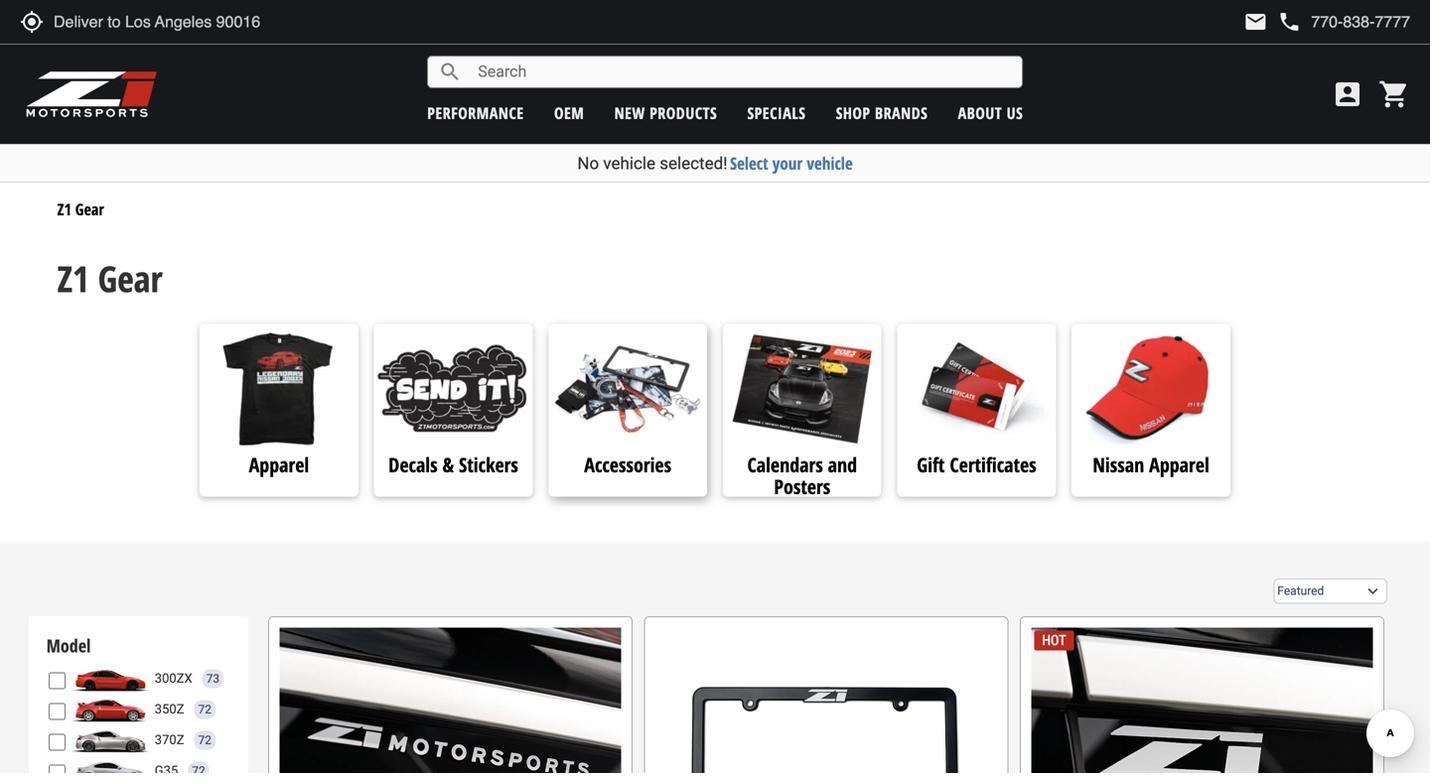 Task type: locate. For each thing, give the bounding box(es) containing it.
no vehicle selected! select your vehicle
[[578, 152, 853, 175]]

mail phone
[[1244, 10, 1302, 34]]

1 72 from the top
[[198, 703, 212, 717]]

1 vertical spatial z1 gear
[[57, 255, 163, 303]]

72 for 370z
[[198, 734, 212, 748]]

nissan
[[1093, 452, 1145, 479]]

search
[[438, 60, 462, 84]]

2 apparel from the left
[[1150, 452, 1210, 479]]

72 down 73
[[198, 703, 212, 717]]

my_location
[[20, 10, 44, 34]]

370z
[[155, 733, 184, 748]]

z1 gear
[[57, 199, 104, 220], [57, 255, 163, 303]]

your
[[773, 152, 803, 175]]

nissan 350z z33 2003 2004 2005 2006 2007 2008 2009 vq35de 3.5l revup rev up vq35hr nismo z1 motorsports image
[[70, 697, 150, 723]]

vehicle inside the no vehicle selected! select your vehicle
[[603, 153, 656, 173]]

None checkbox
[[48, 673, 65, 690]]

z1 gear link
[[57, 199, 104, 220]]

72
[[198, 703, 212, 717], [198, 734, 212, 748]]

brands
[[875, 102, 928, 124]]

Search search field
[[462, 57, 1023, 87]]

new products
[[615, 102, 717, 124]]

1 vertical spatial gear
[[98, 255, 163, 303]]

select your vehicle link
[[730, 152, 853, 175]]

72 for 350z
[[198, 703, 212, 717]]

shop
[[836, 102, 871, 124]]

performance link
[[427, 102, 524, 124]]

gift
[[917, 452, 945, 479]]

1 horizontal spatial apparel
[[1150, 452, 1210, 479]]

0 horizontal spatial apparel
[[249, 452, 309, 479]]

about us
[[958, 102, 1023, 124]]

z1
[[57, 199, 71, 220], [57, 255, 89, 303]]

1 horizontal spatial vehicle
[[807, 152, 853, 175]]

0 vertical spatial 72
[[198, 703, 212, 717]]

2 72 from the top
[[198, 734, 212, 748]]

72 right 370z
[[198, 734, 212, 748]]

vehicle right "no"
[[603, 153, 656, 173]]

about
[[958, 102, 1003, 124]]

decals & stickers
[[389, 452, 519, 479]]

apparel
[[249, 452, 309, 479], [1150, 452, 1210, 479]]

300zx
[[155, 672, 192, 687]]

1 vertical spatial z1
[[57, 255, 89, 303]]

selected!
[[660, 153, 728, 173]]

0 horizontal spatial vehicle
[[603, 153, 656, 173]]

vehicle
[[807, 152, 853, 175], [603, 153, 656, 173]]

accessories link
[[549, 452, 707, 479]]

None checkbox
[[48, 704, 65, 721], [48, 735, 65, 751], [48, 765, 65, 774], [48, 704, 65, 721], [48, 735, 65, 751], [48, 765, 65, 774]]

about us link
[[958, 102, 1023, 124]]

infiniti g35 coupe sedan v35 v36 skyline 2003 2004 2005 2006 2007 2008 3.5l vq35de revup rev up vq35hr z1 motorsports image
[[70, 759, 150, 774]]

gear
[[75, 199, 104, 220], [98, 255, 163, 303]]

decals & stickers link
[[374, 452, 533, 479]]

2 z1 gear from the top
[[57, 255, 163, 303]]

vehicle right your on the top of page
[[807, 152, 853, 175]]

gift certificates
[[917, 452, 1037, 479]]

nissan apparel
[[1093, 452, 1210, 479]]

oem link
[[554, 102, 584, 124]]

nissan apparel link
[[1072, 452, 1231, 479]]

us
[[1007, 102, 1023, 124]]

0 vertical spatial z1
[[57, 199, 71, 220]]

0 vertical spatial z1 gear
[[57, 199, 104, 220]]

shop brands
[[836, 102, 928, 124]]

apparel link
[[200, 452, 358, 479]]

1 vertical spatial 72
[[198, 734, 212, 748]]

shopping_cart link
[[1374, 78, 1411, 110]]

mail
[[1244, 10, 1268, 34]]

1 z1 from the top
[[57, 199, 71, 220]]

stickers
[[459, 452, 519, 479]]



Task type: vqa. For each thing, say whether or not it's contained in the screenshot.
3rd the Z1
no



Task type: describe. For each thing, give the bounding box(es) containing it.
decals
[[389, 452, 438, 479]]

shopping_cart
[[1379, 78, 1411, 110]]

products
[[650, 102, 717, 124]]

phone
[[1278, 10, 1302, 34]]

350z
[[155, 702, 184, 717]]

new
[[615, 102, 645, 124]]

posters
[[774, 473, 831, 501]]

shop brands link
[[836, 102, 928, 124]]

specials
[[748, 102, 806, 124]]

performance
[[427, 102, 524, 124]]

account_box link
[[1327, 78, 1369, 110]]

&
[[443, 452, 454, 479]]

calendars
[[748, 452, 823, 479]]

accessories
[[584, 452, 672, 479]]

new products link
[[615, 102, 717, 124]]

select
[[730, 152, 769, 175]]

73
[[206, 672, 220, 686]]

1 z1 gear from the top
[[57, 199, 104, 220]]

gift certificates link
[[898, 452, 1056, 479]]

and
[[828, 452, 857, 479]]

model
[[46, 634, 91, 659]]

certificates
[[950, 452, 1037, 479]]

calendars and posters link
[[723, 452, 882, 501]]

0 vertical spatial gear
[[75, 199, 104, 220]]

z1 motorsports logo image
[[25, 70, 158, 119]]

1 apparel from the left
[[249, 452, 309, 479]]

nissan 300zx z32 1990 1991 1992 1993 1994 1995 1996 vg30dett vg30de twin turbo non turbo z1 motorsports image
[[70, 666, 150, 692]]

mail link
[[1244, 10, 1268, 34]]

account_box
[[1332, 78, 1364, 110]]

calendars and posters
[[748, 452, 857, 501]]

oem
[[554, 102, 584, 124]]

no
[[578, 153, 599, 173]]

phone link
[[1278, 10, 1411, 34]]

nissan 370z z34 2009 2010 2011 2012 2013 2014 2015 2016 2017 2018 2019 3.7l vq37vhr vhr nismo z1 motorsports image
[[70, 728, 150, 754]]

specials link
[[748, 102, 806, 124]]

2 z1 from the top
[[57, 255, 89, 303]]



